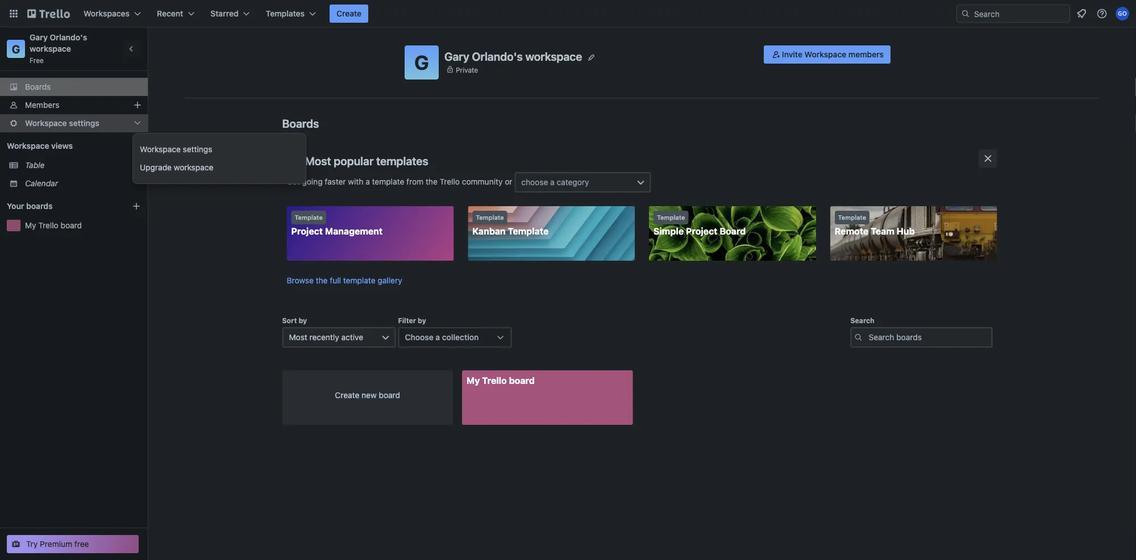 Task type: locate. For each thing, give the bounding box(es) containing it.
gary up the free
[[30, 33, 48, 42]]

1 horizontal spatial the
[[426, 177, 438, 186]]

0 horizontal spatial by
[[299, 317, 307, 325]]

0 vertical spatial my trello board link
[[25, 220, 141, 231]]

2 vertical spatial trello
[[482, 376, 507, 386]]

new
[[362, 391, 377, 400]]

orlando's for gary orlando's workspace
[[472, 50, 523, 63]]

workspace down the members
[[25, 119, 67, 128]]

1 horizontal spatial trello
[[440, 177, 460, 186]]

0 vertical spatial workspace settings
[[25, 119, 99, 128]]

workspace navigation collapse icon image
[[124, 41, 140, 57]]

1 horizontal spatial a
[[436, 333, 440, 342]]

0 vertical spatial boards
[[25, 82, 51, 92]]

0 vertical spatial create
[[337, 9, 362, 18]]

get going faster with a template from the trello community or
[[287, 177, 515, 186]]

1 vertical spatial create
[[335, 391, 360, 400]]

boards
[[25, 82, 51, 92], [282, 117, 319, 130]]

create for create
[[337, 9, 362, 18]]

templates button
[[259, 5, 323, 23]]

by right filter
[[418, 317, 426, 325]]

members
[[25, 100, 59, 110]]

search image
[[961, 9, 971, 18]]

workspace
[[805, 50, 847, 59], [25, 119, 67, 128], [7, 141, 49, 151], [140, 145, 181, 154]]

trello
[[440, 177, 460, 186], [38, 221, 58, 230], [482, 376, 507, 386]]

full
[[330, 276, 341, 285]]

0 horizontal spatial my
[[25, 221, 36, 230]]

most down sort by
[[289, 333, 307, 342]]

starred
[[211, 9, 239, 18]]

your boards
[[7, 202, 53, 211]]

2 horizontal spatial board
[[509, 376, 535, 386]]

settings up upgrade workspace
[[183, 145, 212, 154]]

2 project from the left
[[686, 226, 718, 237]]

table
[[25, 161, 45, 170]]

hub
[[897, 226, 915, 237]]

1 vertical spatial orlando's
[[472, 50, 523, 63]]

template down templates
[[372, 177, 404, 186]]

create
[[337, 9, 362, 18], [335, 391, 360, 400]]

0 horizontal spatial boards
[[25, 82, 51, 92]]

0 vertical spatial template
[[372, 177, 404, 186]]

going
[[302, 177, 323, 186]]

gary orlando's workspace
[[445, 50, 582, 63]]

upgrade
[[140, 163, 172, 172]]

workspace
[[30, 44, 71, 53], [526, 50, 582, 63], [174, 163, 213, 172]]

1 vertical spatial gary
[[445, 50, 470, 63]]

0 horizontal spatial trello
[[38, 221, 58, 230]]

gary orlando's workspace link
[[30, 33, 89, 53]]

project
[[291, 226, 323, 237], [686, 226, 718, 237]]

filter by
[[398, 317, 426, 325]]

settings inside dropdown button
[[69, 119, 99, 128]]

0 horizontal spatial workspace settings
[[25, 119, 99, 128]]

workspace settings
[[25, 119, 99, 128], [140, 145, 212, 154]]

1 vertical spatial my
[[467, 376, 480, 386]]

0 vertical spatial settings
[[69, 119, 99, 128]]

template
[[295, 214, 323, 221], [476, 214, 504, 221], [657, 214, 685, 221], [839, 214, 867, 221], [508, 226, 549, 237]]

my
[[25, 221, 36, 230], [467, 376, 480, 386]]

0 horizontal spatial board
[[61, 221, 82, 230]]

2 by from the left
[[418, 317, 426, 325]]

0 horizontal spatial g
[[12, 42, 20, 55]]

workspace settings up upgrade workspace
[[140, 145, 212, 154]]

template right full
[[343, 276, 376, 285]]

my down your boards
[[25, 221, 36, 230]]

1 horizontal spatial boards
[[282, 117, 319, 130]]

workspace down workspace settings link
[[174, 163, 213, 172]]

choose a collection
[[405, 333, 479, 342]]

2 horizontal spatial trello
[[482, 376, 507, 386]]

gary up private
[[445, 50, 470, 63]]

0 horizontal spatial project
[[291, 226, 323, 237]]

most for most recently active
[[289, 333, 307, 342]]

settings
[[69, 119, 99, 128], [183, 145, 212, 154]]

collection
[[442, 333, 479, 342]]

orlando's up private
[[472, 50, 523, 63]]

create for create new board
[[335, 391, 360, 400]]

1 horizontal spatial g
[[415, 51, 429, 74]]

template inside template remote team hub
[[839, 214, 867, 221]]

1 vertical spatial trello
[[38, 221, 58, 230]]

g left private
[[415, 51, 429, 74]]

my trello board
[[25, 221, 82, 230], [467, 376, 535, 386]]

the right from
[[426, 177, 438, 186]]

project left board
[[686, 226, 718, 237]]

template down the 'going'
[[295, 214, 323, 221]]

1 horizontal spatial board
[[379, 391, 400, 400]]

g down switch to… image
[[12, 42, 20, 55]]

template for kanban
[[476, 214, 504, 221]]

1 horizontal spatial gary
[[445, 50, 470, 63]]

gary orlando's workspace free
[[30, 33, 89, 64]]

0 vertical spatial the
[[426, 177, 438, 186]]

1 vertical spatial the
[[316, 276, 328, 285]]

templates
[[376, 154, 429, 167]]

template inside template simple project board
[[657, 214, 685, 221]]

free
[[74, 540, 89, 549]]

gary for gary orlando's workspace free
[[30, 33, 48, 42]]

0 horizontal spatial the
[[316, 276, 328, 285]]

1 vertical spatial workspace settings
[[140, 145, 212, 154]]

workspaces button
[[77, 5, 148, 23]]

1 vertical spatial settings
[[183, 145, 212, 154]]

g button
[[405, 45, 439, 80]]

workspace up the free
[[30, 44, 71, 53]]

browse
[[287, 276, 314, 285]]

template up "simple"
[[657, 214, 685, 221]]

workspace down primary element
[[526, 50, 582, 63]]

create new board
[[335, 391, 400, 400]]

template for simple
[[657, 214, 685, 221]]

try premium free button
[[7, 536, 139, 554]]

g for g link on the left of the page
[[12, 42, 20, 55]]

gary
[[30, 33, 48, 42], [445, 50, 470, 63]]

template up kanban
[[476, 214, 504, 221]]

1 vertical spatial most
[[289, 333, 307, 342]]

0 horizontal spatial workspace
[[30, 44, 71, 53]]

orlando's
[[50, 33, 87, 42], [472, 50, 523, 63]]

template up remote
[[839, 214, 867, 221]]

premium
[[40, 540, 72, 549]]

my trello board link
[[25, 220, 141, 231], [462, 371, 633, 425]]

try
[[26, 540, 38, 549]]

upgrade workspace
[[140, 163, 213, 172]]

workspace inside gary orlando's workspace free
[[30, 44, 71, 53]]

workspace settings down members link
[[25, 119, 99, 128]]

a for choose a collection
[[436, 333, 440, 342]]

1 horizontal spatial by
[[418, 317, 426, 325]]

0 vertical spatial my
[[25, 221, 36, 230]]

orlando's down back to home image
[[50, 33, 87, 42]]

g for g button
[[415, 51, 429, 74]]

browse the full template gallery
[[287, 276, 402, 285]]

my down collection
[[467, 376, 480, 386]]

by
[[299, 317, 307, 325], [418, 317, 426, 325]]

create button
[[330, 5, 369, 23]]

0 horizontal spatial my trello board link
[[25, 220, 141, 231]]

upgrade workspace link
[[133, 159, 320, 177]]

recent button
[[150, 5, 201, 23]]

active
[[341, 333, 363, 342]]

boards
[[26, 202, 53, 211]]

most up the 'going'
[[305, 154, 331, 167]]

most popular templates
[[305, 154, 429, 167]]

switch to… image
[[8, 8, 19, 19]]

workspace right 'invite'
[[805, 50, 847, 59]]

project left management
[[291, 226, 323, 237]]

1 horizontal spatial orlando's
[[472, 50, 523, 63]]

orlando's inside gary orlando's workspace free
[[50, 33, 87, 42]]

members
[[849, 50, 884, 59]]

sort
[[282, 317, 297, 325]]

0 notifications image
[[1075, 7, 1089, 20]]

1 project from the left
[[291, 226, 323, 237]]

0 horizontal spatial settings
[[69, 119, 99, 128]]

1 by from the left
[[299, 317, 307, 325]]

a inside choose a collection button
[[436, 333, 440, 342]]

project inside template simple project board
[[686, 226, 718, 237]]

0 horizontal spatial orlando's
[[50, 33, 87, 42]]

template inside template project management
[[295, 214, 323, 221]]

1 horizontal spatial my trello board link
[[462, 371, 633, 425]]

1 vertical spatial boards
[[282, 117, 319, 130]]

board
[[61, 221, 82, 230], [509, 376, 535, 386], [379, 391, 400, 400]]

g link
[[7, 40, 25, 58]]

create inside create button
[[337, 9, 362, 18]]

2 horizontal spatial workspace
[[526, 50, 582, 63]]

g
[[12, 42, 20, 55], [415, 51, 429, 74]]

the
[[426, 177, 438, 186], [316, 276, 328, 285]]

1 horizontal spatial project
[[686, 226, 718, 237]]

choose a collection button
[[398, 327, 512, 348]]

0 horizontal spatial gary
[[30, 33, 48, 42]]

category
[[557, 178, 589, 187]]

1 vertical spatial board
[[509, 376, 535, 386]]

filter
[[398, 317, 416, 325]]

settings down members link
[[69, 119, 99, 128]]

the left full
[[316, 276, 328, 285]]

a
[[366, 177, 370, 186], [550, 178, 555, 187], [436, 333, 440, 342]]

free
[[30, 56, 44, 64]]

0 vertical spatial gary
[[30, 33, 48, 42]]

1 horizontal spatial settings
[[183, 145, 212, 154]]

0 vertical spatial orlando's
[[50, 33, 87, 42]]

g inside button
[[415, 51, 429, 74]]

0 vertical spatial most
[[305, 154, 331, 167]]

choose
[[405, 333, 434, 342]]

2 horizontal spatial a
[[550, 178, 555, 187]]

workspace inside workspace settings dropdown button
[[25, 119, 67, 128]]

2 vertical spatial board
[[379, 391, 400, 400]]

Search field
[[971, 5, 1070, 22]]

0 horizontal spatial my trello board
[[25, 221, 82, 230]]

workspace inside invite workspace members "button"
[[805, 50, 847, 59]]

your boards with 1 items element
[[7, 200, 115, 213]]

workspace up upgrade
[[140, 145, 181, 154]]

most
[[305, 154, 331, 167], [289, 333, 307, 342]]

by right sort
[[299, 317, 307, 325]]

1 vertical spatial my trello board
[[467, 376, 535, 386]]

by for filter by
[[418, 317, 426, 325]]

gary inside gary orlando's workspace free
[[30, 33, 48, 42]]

template right kanban
[[508, 226, 549, 237]]



Task type: vqa. For each thing, say whether or not it's contained in the screenshot.
board image
no



Task type: describe. For each thing, give the bounding box(es) containing it.
choose
[[522, 178, 548, 187]]

browse the full template gallery link
[[287, 276, 402, 285]]

open information menu image
[[1097, 8, 1108, 19]]

members link
[[0, 96, 148, 114]]

0 horizontal spatial a
[[366, 177, 370, 186]]

workspace settings inside dropdown button
[[25, 119, 99, 128]]

or
[[505, 177, 513, 186]]

from
[[407, 177, 424, 186]]

calendar
[[25, 179, 58, 188]]

boards link
[[0, 78, 148, 96]]

1 horizontal spatial my
[[467, 376, 480, 386]]

starred button
[[204, 5, 257, 23]]

gary orlando (garyorlando) image
[[1116, 7, 1130, 20]]

try premium free
[[26, 540, 89, 549]]

0 vertical spatial board
[[61, 221, 82, 230]]

primary element
[[0, 0, 1137, 27]]

most for most popular templates
[[305, 154, 331, 167]]

add board image
[[132, 202, 141, 211]]

simple
[[654, 226, 684, 237]]

workspace inside workspace settings link
[[140, 145, 181, 154]]

invite workspace members
[[782, 50, 884, 59]]

templates
[[266, 9, 305, 18]]

template remote team hub
[[835, 214, 915, 237]]

recently
[[310, 333, 339, 342]]

a for choose a category
[[550, 178, 555, 187]]

search
[[851, 317, 875, 325]]

1 horizontal spatial workspace
[[174, 163, 213, 172]]

choose a category
[[522, 178, 589, 187]]

invite workspace members button
[[764, 45, 891, 64]]

recent
[[157, 9, 183, 18]]

sort by
[[282, 317, 307, 325]]

team
[[871, 226, 895, 237]]

template for project
[[295, 214, 323, 221]]

gary for gary orlando's workspace
[[445, 50, 470, 63]]

0 vertical spatial trello
[[440, 177, 460, 186]]

with
[[348, 177, 364, 186]]

workspace views
[[7, 141, 73, 151]]

1 vertical spatial my trello board link
[[462, 371, 633, 425]]

your
[[7, 202, 24, 211]]

sm image
[[771, 49, 782, 60]]

faster
[[325, 177, 346, 186]]

template project management
[[291, 214, 383, 237]]

private
[[456, 66, 478, 74]]

workspace settings button
[[0, 114, 148, 132]]

workspace settings link
[[133, 140, 320, 159]]

workspace up table
[[7, 141, 49, 151]]

1 horizontal spatial workspace settings
[[140, 145, 212, 154]]

project inside template project management
[[291, 226, 323, 237]]

1 vertical spatial template
[[343, 276, 376, 285]]

most recently active
[[289, 333, 363, 342]]

0 vertical spatial my trello board
[[25, 221, 82, 230]]

remote
[[835, 226, 869, 237]]

template for remote
[[839, 214, 867, 221]]

template simple project board
[[654, 214, 746, 237]]

template kanban template
[[473, 214, 549, 237]]

kanban
[[473, 226, 506, 237]]

workspace for gary orlando's workspace free
[[30, 44, 71, 53]]

views
[[51, 141, 73, 151]]

gallery
[[378, 276, 402, 285]]

management
[[325, 226, 383, 237]]

popular
[[334, 154, 374, 167]]

invite
[[782, 50, 803, 59]]

community
[[462, 177, 503, 186]]

back to home image
[[27, 5, 70, 23]]

workspaces
[[84, 9, 130, 18]]

orlando's for gary orlando's workspace free
[[50, 33, 87, 42]]

calendar link
[[25, 178, 141, 189]]

table link
[[25, 160, 141, 171]]

board
[[720, 226, 746, 237]]

1 horizontal spatial my trello board
[[467, 376, 535, 386]]

workspace for gary orlando's workspace
[[526, 50, 582, 63]]

get
[[287, 177, 300, 186]]

Search text field
[[851, 327, 993, 348]]

by for sort by
[[299, 317, 307, 325]]



